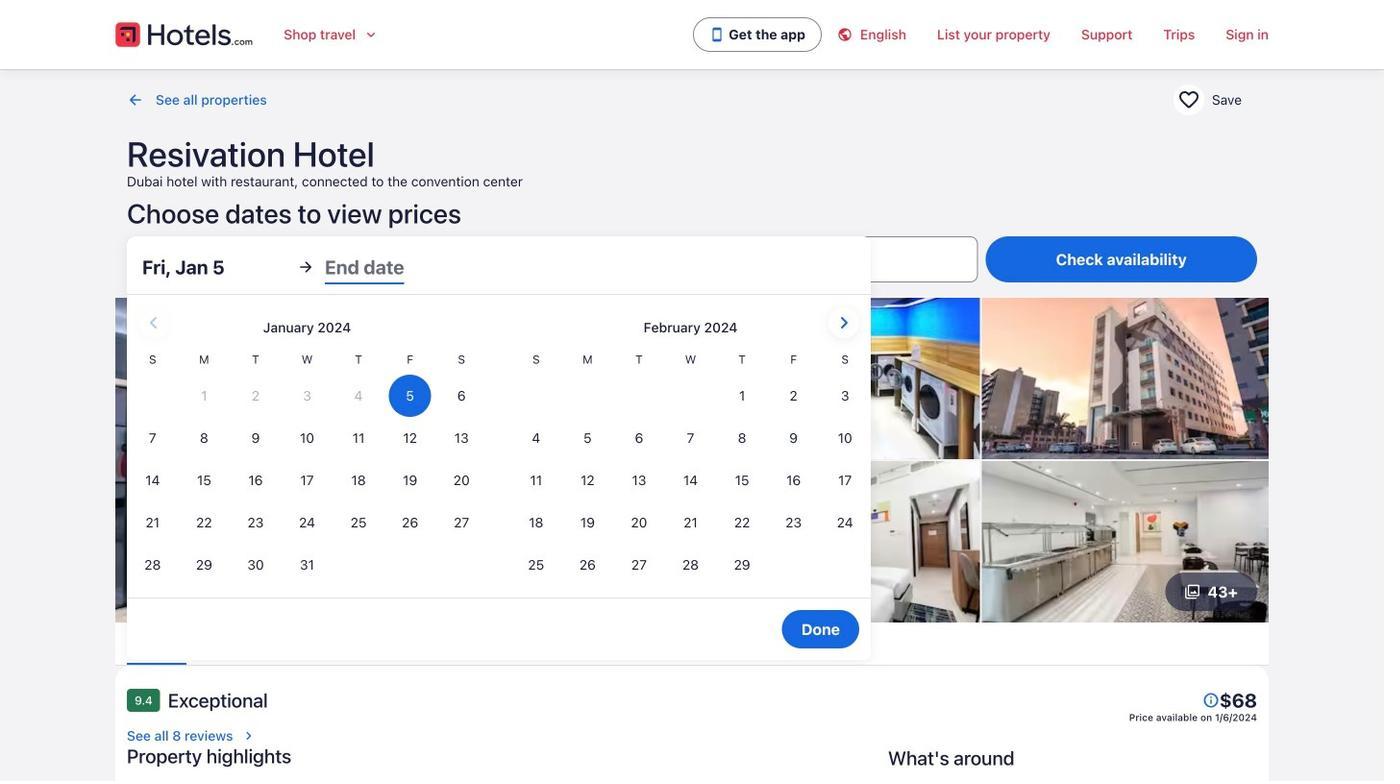 Task type: describe. For each thing, give the bounding box(es) containing it.
shop travel image
[[364, 27, 379, 42]]

Save property to a trip checkbox
[[1174, 85, 1205, 115]]

medium image
[[241, 729, 256, 744]]

exterior image
[[982, 298, 1269, 460]]

undefined image
[[1203, 692, 1220, 710]]

show all 43 images image
[[1185, 585, 1201, 600]]

previous month image
[[142, 312, 165, 335]]

small image
[[838, 27, 861, 42]]



Task type: vqa. For each thing, say whether or not it's contained in the screenshot.
list
yes



Task type: locate. For each thing, give the bounding box(es) containing it.
next month image
[[833, 312, 856, 335]]

directional image
[[127, 91, 144, 109]]

laundry image
[[693, 298, 980, 460]]

download the app button image
[[710, 27, 725, 42]]

hotels logo image
[[115, 19, 253, 50]]

lobby sitting area image
[[115, 298, 691, 623]]

restaurant image
[[982, 462, 1269, 623]]

exceptional element
[[168, 689, 268, 712]]

superior twin room | minibar, individually decorated, individually furnished image
[[693, 462, 980, 623]]

main content
[[0, 69, 1385, 782]]

list
[[115, 623, 1269, 665]]



